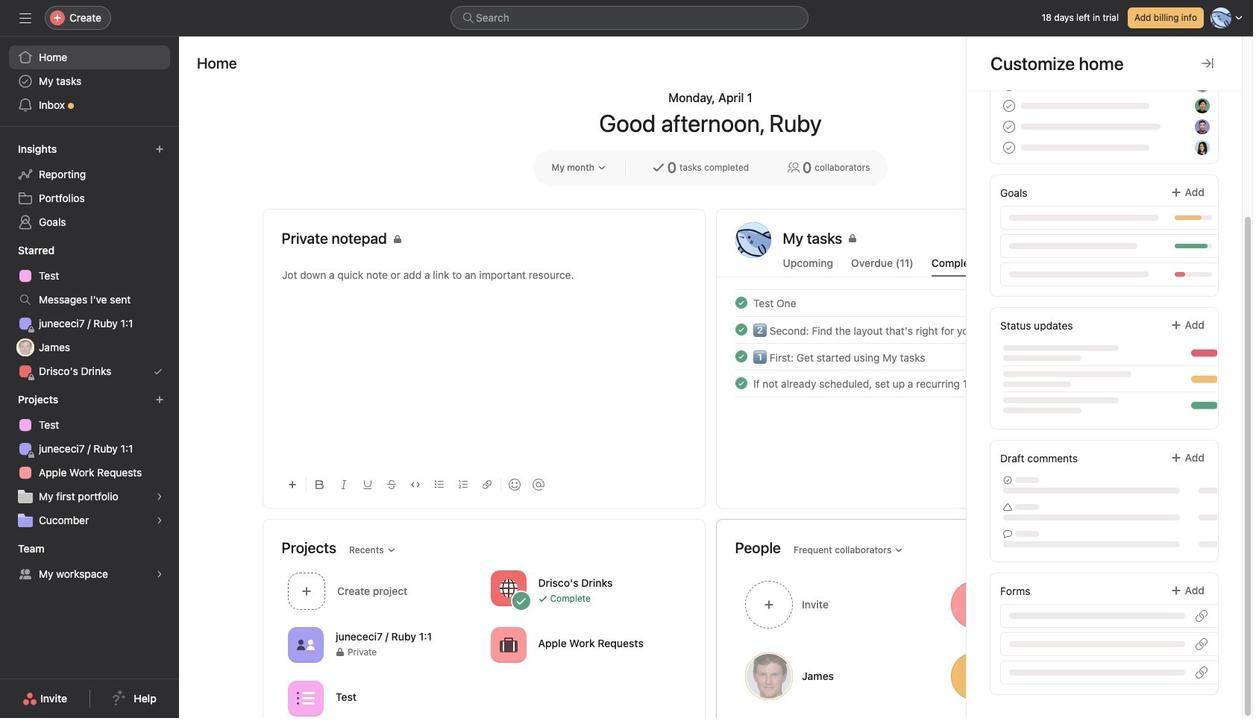 Task type: vqa. For each thing, say whether or not it's contained in the screenshot.
first Completed checkbox
yes



Task type: locate. For each thing, give the bounding box(es) containing it.
bulleted list image
[[435, 481, 444, 489]]

2 completed image from the top
[[732, 321, 750, 339]]

numbered list image
[[459, 481, 467, 489]]

see details, cucomber image
[[155, 516, 164, 525]]

insert an object image
[[288, 481, 297, 489]]

new project or portfolio image
[[155, 395, 164, 404]]

bold image
[[315, 481, 324, 489]]

0 vertical spatial completed checkbox
[[732, 294, 750, 312]]

1 completed checkbox from the top
[[732, 348, 750, 366]]

1 vertical spatial completed checkbox
[[732, 375, 750, 392]]

see details, my first portfolio image
[[155, 492, 164, 501]]

4 completed image from the top
[[732, 375, 750, 392]]

1 list item from the top
[[717, 290, 1158, 316]]

3 completed image from the top
[[732, 348, 750, 366]]

1 vertical spatial completed checkbox
[[732, 321, 750, 339]]

see details, my workspace image
[[155, 570, 164, 579]]

Completed checkbox
[[732, 348, 750, 366], [732, 375, 750, 392]]

new insights image
[[155, 145, 164, 154]]

0 vertical spatial completed checkbox
[[732, 348, 750, 366]]

list item
[[717, 290, 1158, 316], [717, 316, 1158, 343], [717, 343, 1158, 370], [717, 370, 1158, 397]]

list box
[[451, 6, 809, 30]]

completed image for 2nd completed checkbox from the bottom of the page
[[732, 348, 750, 366]]

at mention image
[[532, 479, 544, 491]]

starred element
[[0, 237, 179, 387]]

completed image
[[732, 294, 750, 312], [732, 321, 750, 339], [732, 348, 750, 366], [732, 375, 750, 392]]

strikethrough image
[[387, 481, 396, 489]]

Completed checkbox
[[732, 294, 750, 312], [732, 321, 750, 339]]

toolbar
[[282, 468, 686, 501]]

close customization pane image
[[1202, 57, 1214, 69]]

1 completed image from the top
[[732, 294, 750, 312]]

2 list item from the top
[[717, 316, 1158, 343]]

completed image for second completed option from the top
[[732, 321, 750, 339]]



Task type: describe. For each thing, give the bounding box(es) containing it.
globe image
[[499, 579, 517, 597]]

4 list item from the top
[[717, 370, 1158, 397]]

3 list item from the top
[[717, 343, 1158, 370]]

projects element
[[0, 387, 179, 536]]

code image
[[411, 481, 420, 489]]

italics image
[[339, 481, 348, 489]]

teams element
[[0, 536, 179, 589]]

link image
[[482, 481, 491, 489]]

people image
[[297, 636, 315, 654]]

global element
[[0, 37, 179, 126]]

2 completed checkbox from the top
[[732, 375, 750, 392]]

view profile image
[[735, 222, 771, 258]]

emoji image
[[509, 479, 520, 491]]

hide sidebar image
[[19, 12, 31, 24]]

underline image
[[363, 481, 372, 489]]

list image
[[297, 690, 315, 708]]

insights element
[[0, 136, 179, 237]]

completed image for 1st completed option from the top of the page
[[732, 294, 750, 312]]

completed image for second completed checkbox from the top of the page
[[732, 375, 750, 392]]

1 completed checkbox from the top
[[732, 294, 750, 312]]

briefcase image
[[499, 636, 517, 654]]

2 completed checkbox from the top
[[732, 321, 750, 339]]



